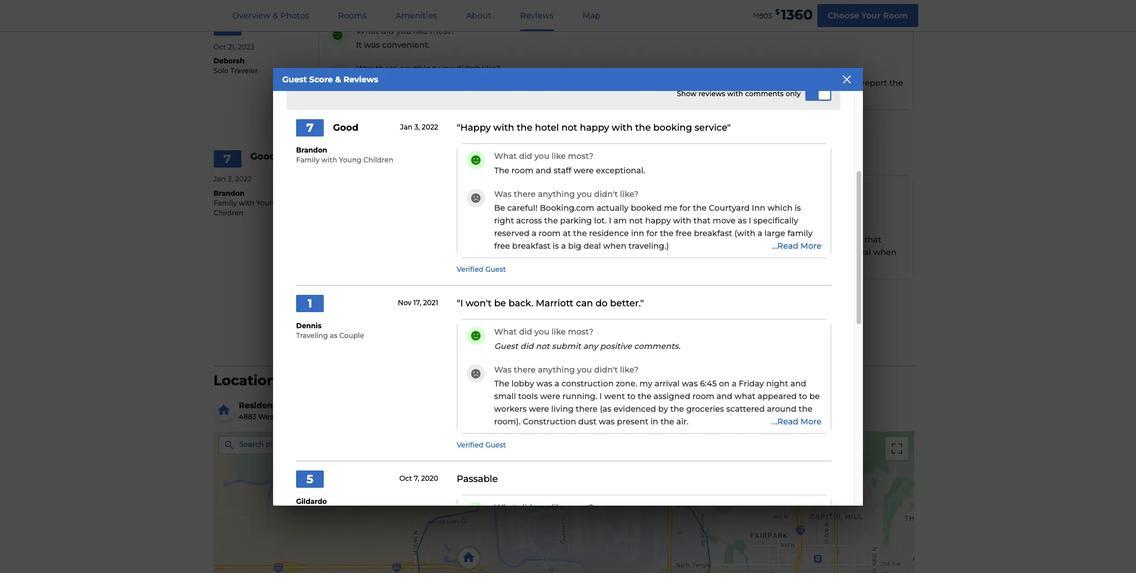 Task type: locate. For each thing, give the bounding box(es) containing it.
1 vertical spatial staff
[[416, 197, 434, 207]]

1 vertical spatial specifically
[[397, 247, 442, 257]]

1 horizontal spatial booked
[[631, 203, 662, 214]]

good
[[333, 122, 359, 133], [250, 151, 276, 162]]

0 vertical spatial ...read
[[772, 241, 799, 251]]

1 vertical spatial conditioner
[[369, 90, 416, 101]]

2021
[[423, 299, 438, 307]]

went inside the lobby was a construction zone. my arrival was 6:45 on a friday night and small tools were running. i went to the assigned room and what appeared to be workers were living there (as evidenced by the groceries scattered around the room). construction dust was present in the air.
[[604, 392, 625, 402]]

1 vertical spatial traveling.)
[[356, 260, 397, 270]]

booking.com inside was there anything you didn't like? be careful! booking.com actually booked me for the courtyard inn which is right across the parking lot. i am not happy with that move as i specifically reserved a room at the residence inn for the free breakfast (with a large family free breakfast is a big deal when traveling.)
[[402, 234, 456, 245]]

what for it
[[356, 26, 379, 36]]

like? inside was there anything you didn't like? be careful! booking.com actually booked me for the courtyard inn which is right across the parking lot. i am not happy with that move as i specifically reserved a room at the residence inn for the free breakfast (with a large family free breakfast is a big deal when traveling.)
[[482, 220, 501, 231]]

was there anything you didn't like?
[[494, 189, 639, 199], [494, 365, 639, 375]]

which inside was there anything you didn't like? be careful! booking.com actually booked me for the courtyard inn which is right across the parking lot. i am not happy with that move as i specifically reserved a room at the residence inn for the free breakfast (with a large family free breakfast is a big deal when traveling.)
[[630, 234, 655, 245]]

0 vertical spatial reserved
[[494, 228, 530, 239]]

inn inside residence inn by marriott salt lake city airport 4883 west douglas corrigan way, salt lake city, ut
[[285, 400, 299, 411]]

way,
[[341, 412, 358, 421]]

most? inside what did you like most? the room and staff were exceptional.
[[568, 151, 594, 162]]

7
[[307, 121, 314, 135], [224, 152, 231, 166]]

there down what did you like most? the room and staff were exceptional.
[[514, 189, 536, 199]]

photos
[[281, 10, 309, 21]]

0 vertical spatial marriott
[[536, 298, 574, 309]]

an
[[316, 440, 326, 449]]

me inside was there anything you didn't like? be careful! booking.com actually booked me for the courtyard inn which is right across the parking lot. i am not happy with that move as i specifically reserved a room at the residence inn for the free breakfast (with a large family free breakfast is a big deal when traveling.)
[[526, 234, 539, 245]]

verified guest up won't
[[457, 265, 506, 274]]

didn't up the first
[[456, 64, 480, 74]]

0 horizontal spatial hotel
[[397, 153, 421, 164]]

1 vertical spatial courtyard
[[571, 234, 612, 245]]

brandon
[[296, 146, 327, 154], [214, 189, 245, 198]]

you inside 'what did you like most? guest did not submit any positive comments.'
[[535, 327, 550, 337]]

actually down the room and staff were exceptional.
[[459, 234, 491, 245]]

happy
[[580, 122, 610, 133], [442, 153, 471, 164], [645, 216, 671, 226], [816, 234, 842, 245]]

1 horizontal spatial family
[[788, 228, 813, 239]]

0 horizontal spatial booking.com
[[402, 234, 456, 245]]

right inside be careful! booking.com actually booked me for the courtyard inn which is right across the parking lot. i am not happy with that move as i specifically reserved a room at the residence inn for the free breakfast (with a large family free breakfast is a big deal when traveling.)
[[494, 216, 514, 226]]

there down convenient.
[[376, 64, 398, 74]]

went up "comments"
[[755, 78, 776, 88]]

(as
[[600, 404, 612, 415]]

tried right had
[[501, 90, 520, 101]]

0 vertical spatial parking
[[560, 216, 592, 226]]

inn inside was there anything you didn't like? be careful! booking.com actually booked me for the courtyard inn which is right across the parking lot. i am not happy with that move as i specifically reserved a room at the residence inn for the free breakfast (with a large family free breakfast is a big deal when traveling.)
[[614, 234, 627, 245]]

nov
[[398, 299, 412, 307]]

to right appeared
[[799, 392, 808, 402]]

what inside what did you like most? the room and staff were exceptional.
[[494, 151, 517, 162]]

1 horizontal spatial lot.
[[765, 234, 778, 245]]

phones
[[690, 90, 721, 101]]

1 was there anything you didn't like? from the top
[[494, 189, 639, 199]]

my right zone.
[[640, 379, 653, 389]]

at inside was there anything you didn't like? be careful! booking.com actually booked me for the courtyard inn which is right across the parking lot. i am not happy with that move as i specifically reserved a room at the residence inn for the free breakfast (with a large family free breakfast is a big deal when traveling.)
[[513, 247, 521, 257]]

"happy with the hotel not happy with the booking service"
[[457, 122, 731, 133], [319, 153, 593, 164]]

1 horizontal spatial staff
[[554, 165, 572, 176]]

lake left 'city,' at the left bottom
[[375, 412, 392, 421]]

0 vertical spatial went
[[755, 78, 776, 88]]

...read more button
[[766, 241, 822, 251], [766, 417, 822, 427]]

was there anything you didn't like? down what did you like most? the room and staff were exceptional.
[[494, 189, 639, 199]]

by inside residence inn by marriott salt lake city airport 4883 west douglas corrigan way, salt lake city, ut
[[301, 400, 311, 411]]

"happy with the hotel not happy with the booking service" up what did you like most? the room and staff were exceptional.
[[457, 122, 731, 133]]

0 vertical spatial ...read more button
[[766, 241, 822, 251]]

0 horizontal spatial children
[[214, 208, 244, 217]]

most? inside what did you like most? it was convenient.
[[430, 26, 456, 36]]

for
[[680, 203, 691, 214], [647, 228, 658, 239], [542, 234, 553, 245], [596, 247, 608, 257]]

free
[[676, 228, 692, 239], [494, 241, 510, 252], [626, 247, 642, 257], [765, 247, 781, 257]]

was there anything you didn't like? be careful! booking.com actually booked me for the courtyard inn which is right across the parking lot. i am not happy with that move as i specifically reserved a room at the residence inn for the free breakfast (with a large family free breakfast is a big deal when traveling.)
[[356, 220, 897, 270]]

was left 6:45
[[682, 379, 698, 389]]

me
[[664, 203, 678, 214], [526, 234, 539, 245]]

room inside what did you like most? the room and staff were exceptional.
[[512, 165, 534, 176]]

call left 'front'
[[595, 78, 609, 88]]

went up (as
[[604, 392, 625, 402]]

2 ...read more button from the top
[[766, 417, 822, 427]]

night
[[767, 379, 789, 389]]

that inside was there anything you didn't like? be careful! booking.com actually booked me for the courtyard inn which is right across the parking lot. i am not happy with that move as i specifically reserved a room at the residence inn for the free breakfast (with a large family free breakfast is a big deal when traveling.)
[[865, 234, 882, 245]]

0 horizontal spatial &
[[273, 10, 278, 21]]

didn't inside was there anything you didn't like? be careful! booking.com actually booked me for the courtyard inn which is right across the parking lot. i am not happy with that move as i specifically reserved a room at the residence inn for the free breakfast (with a large family free breakfast is a big deal when traveling.)
[[456, 220, 480, 231]]

dennis traveling as couple
[[296, 322, 364, 340]]

parking
[[560, 216, 592, 226], [731, 234, 763, 245]]

0 vertical spatial brandon family with young children
[[296, 146, 394, 164]]

lake left city
[[369, 400, 389, 411]]

$ 1503 $ 1360
[[753, 6, 813, 23]]

first
[[461, 78, 476, 88]]

1 horizontal spatial parking
[[731, 234, 763, 245]]

courtyard inside was there anything you didn't like? be careful! booking.com actually booked me for the courtyard inn which is right across the parking lot. i am not happy with that move as i specifically reserved a room at the residence inn for the free breakfast (with a large family free breakfast is a big deal when traveling.)
[[571, 234, 612, 245]]

was
[[364, 40, 380, 50], [537, 379, 553, 389], [682, 379, 698, 389], [599, 417, 615, 427]]

0 vertical spatial specifically
[[754, 216, 799, 226]]

"happy with the hotel not happy with the booking service" up the room and staff were exceptional.
[[319, 153, 593, 164]]

the inside the lobby was a construction zone. my arrival was 6:45 on a friday night and small tools were running. i went to the assigned room and what appeared to be workers were living there (as evidenced by the groceries scattered around the room). construction dust was present in the air.
[[494, 379, 510, 389]]

2 vertical spatial reviews
[[566, 335, 601, 346]]

1 vertical spatial family
[[214, 199, 237, 207]]

1 vertical spatial family
[[737, 247, 763, 257]]

large
[[765, 228, 786, 239], [714, 247, 735, 257]]

salt up way,
[[350, 400, 367, 411]]

residence inn by marriott salt lake city airport 4883 west douglas corrigan way, salt lake city, ut
[[239, 400, 440, 421]]

to
[[585, 78, 593, 88], [803, 78, 812, 88], [852, 78, 860, 88], [522, 90, 531, 101], [627, 392, 636, 402], [799, 392, 808, 402]]

2 ...read from the top
[[772, 417, 799, 427]]

1 horizontal spatial booking.com
[[540, 203, 595, 214]]

anything down what did you like most? the room and staff were exceptional.
[[538, 189, 575, 199]]

was inside was there anything you didn't like? the air conditioner in my first room did not work. i tried to call the front desk but got no answer. i went down to the desk to report the air conditioner issue and that i had tried to call with no answer. the clerk said the phones werent working.
[[356, 64, 374, 74]]

1 vertical spatial inn
[[581, 247, 594, 257]]

courtyard inside be careful! booking.com actually booked me for the courtyard inn which is right across the parking lot. i am not happy with that move as i specifically reserved a room at the residence inn for the free breakfast (with a large family free breakfast is a big deal when traveling.)
[[709, 203, 750, 214]]

passable what did you like most?
[[457, 474, 594, 513]]

hotel up what did you like most? the room and staff were exceptional.
[[535, 122, 559, 133]]

in inside was there anything you didn't like? the air conditioner in my first room did not work. i tried to call the front desk but got no answer. i went down to the desk to report the air conditioner issue and that i had tried to call with no answer. the clerk said the phones werent working.
[[436, 78, 443, 88]]

to up evidenced on the bottom of page
[[627, 392, 636, 402]]

did inside was there anything you didn't like? the air conditioner in my first room did not work. i tried to call the front desk but got no answer. i went down to the desk to report the air conditioner issue and that i had tried to call with no answer. the clerk said the phones werent working.
[[503, 78, 516, 88]]

...read more for 1
[[772, 417, 822, 427]]

overview & photos
[[232, 10, 309, 21]]

1 horizontal spatial brandon family with young children
[[296, 146, 394, 164]]

inn inside be careful! booking.com actually booked me for the courtyard inn which is right across the parking lot. i am not happy with that move as i specifically reserved a room at the residence inn for the free breakfast (with a large family free breakfast is a big deal when traveling.)
[[752, 203, 766, 214]]

0 horizontal spatial booked
[[493, 234, 524, 245]]

show inside button
[[527, 335, 550, 346]]

0 vertical spatial service"
[[695, 122, 731, 133]]

guest score & reviews
[[282, 74, 378, 84]]

salt right way,
[[360, 412, 373, 421]]

answer. left clerk
[[582, 90, 614, 101]]

oct for 5
[[400, 475, 412, 483]]

construction
[[523, 417, 576, 427]]

2 was there anything you didn't like? from the top
[[494, 365, 639, 375]]

booking.com down the room and staff were exceptional.
[[402, 234, 456, 245]]

& right score
[[335, 74, 341, 84]]

verified guest
[[319, 117, 368, 126], [457, 265, 506, 274], [457, 441, 506, 450]]

oct
[[214, 42, 226, 51], [400, 475, 412, 483]]

by up douglas on the bottom
[[301, 400, 311, 411]]

guest down guest score & reviews
[[347, 117, 368, 126]]

0 vertical spatial in
[[436, 78, 443, 88]]

that
[[459, 90, 476, 101], [694, 216, 711, 226], [865, 234, 882, 245]]

1 horizontal spatial reviews
[[520, 10, 554, 21]]

0 horizontal spatial in
[[436, 78, 443, 88]]

oct left 21,
[[214, 42, 226, 51]]

air down guest score & reviews
[[356, 90, 367, 101]]

be inside was there anything you didn't like? be careful! booking.com actually booked me for the courtyard inn which is right across the parking lot. i am not happy with that move as i specifically reserved a room at the residence inn for the free breakfast (with a large family free breakfast is a big deal when traveling.)
[[356, 234, 367, 245]]

am
[[614, 216, 627, 226], [785, 234, 798, 245]]

my inside was there anything you didn't like? the air conditioner in my first room did not work. i tried to call the front desk but got no answer. i went down to the desk to report the air conditioner issue and that i had tried to call with no answer. the clerk said the phones werent working.
[[445, 78, 458, 88]]

better."
[[610, 298, 644, 309]]

0 horizontal spatial deal
[[584, 241, 601, 252]]

verified down guest score & reviews
[[319, 117, 345, 126]]

1 horizontal spatial across
[[687, 234, 713, 245]]

anything inside was there anything you didn't like? be careful! booking.com actually booked me for the courtyard inn which is right across the parking lot. i am not happy with that move as i specifically reserved a room at the residence inn for the free breakfast (with a large family free breakfast is a big deal when traveling.)
[[400, 220, 437, 231]]

0 horizontal spatial service"
[[557, 153, 593, 164]]

as inside was there anything you didn't like? be careful! booking.com actually booked me for the courtyard inn which is right across the parking lot. i am not happy with that move as i specifically reserved a room at the residence inn for the free breakfast (with a large family free breakfast is a big deal when traveling.)
[[381, 247, 390, 257]]

1 horizontal spatial careful!
[[508, 203, 538, 214]]

1 vertical spatial booked
[[493, 234, 524, 245]]

0 vertical spatial lot.
[[594, 216, 607, 226]]

my left the first
[[445, 78, 458, 88]]

air down convenient.
[[373, 78, 384, 88]]

the inside what did you like most? the room and staff were exceptional.
[[494, 165, 510, 176]]

what inside what did you like most? it was convenient.
[[356, 26, 379, 36]]

specifically inside was there anything you didn't like? be careful! booking.com actually booked me for the courtyard inn which is right across the parking lot. i am not happy with that move as i specifically reserved a room at the residence inn for the free breakfast (with a large family free breakfast is a big deal when traveling.)
[[397, 247, 442, 257]]

2 more from the top
[[801, 417, 822, 427]]

didn't down the room and staff were exceptional.
[[456, 220, 480, 231]]

$ right the "1503"
[[776, 8, 780, 16]]

0 vertical spatial conditioner
[[386, 78, 433, 88]]

0 horizontal spatial traveling.)
[[356, 260, 397, 270]]

choose
[[828, 10, 860, 20]]

were inside what did you like most? the room and staff were exceptional.
[[574, 165, 594, 176]]

1 horizontal spatial went
[[755, 78, 776, 88]]

0 vertical spatial air
[[373, 78, 384, 88]]

by
[[301, 400, 311, 411], [659, 404, 668, 415]]

what did you like most? guest did not submit any positive comments.
[[494, 327, 681, 351]]

careful! inside was there anything you didn't like? be careful! booking.com actually booked me for the courtyard inn which is right across the parking lot. i am not happy with that move as i specifically reserved a room at the residence inn for the free breakfast (with a large family free breakfast is a big deal when traveling.)
[[369, 234, 400, 245]]

across inside was there anything you didn't like? be careful! booking.com actually booked me for the courtyard inn which is right across the parking lot. i am not happy with that move as i specifically reserved a room at the residence inn for the free breakfast (with a large family free breakfast is a big deal when traveling.)
[[687, 234, 713, 245]]

actually up was there anything you didn't like? be careful! booking.com actually booked me for the courtyard inn which is right across the parking lot. i am not happy with that move as i specifically reserved a room at the residence inn for the free breakfast (with a large family free breakfast is a big deal when traveling.) at the top
[[597, 203, 629, 214]]

& inside button
[[273, 10, 278, 21]]

0 vertical spatial large
[[765, 228, 786, 239]]

was right "it"
[[364, 40, 380, 50]]

oct left 7,
[[400, 475, 412, 483]]

1 horizontal spatial which
[[768, 203, 793, 214]]

1 vertical spatial ...read more
[[772, 417, 822, 427]]

1 horizontal spatial inn
[[614, 234, 627, 245]]

1 vertical spatial at
[[513, 247, 521, 257]]

2020
[[421, 475, 438, 483]]

like?
[[482, 64, 501, 74], [620, 189, 639, 199], [482, 220, 501, 231], [620, 365, 639, 375]]

1 horizontal spatial me
[[664, 203, 678, 214]]

1 vertical spatial me
[[526, 234, 539, 245]]

went
[[755, 78, 776, 88], [604, 392, 625, 402]]

0 horizontal spatial when
[[603, 241, 627, 252]]

and inside what did you like most? the room and staff were exceptional.
[[536, 165, 552, 176]]

0 horizontal spatial jan 3, 2022
[[214, 175, 252, 183]]

show left all
[[527, 335, 550, 346]]

0 horizontal spatial went
[[604, 392, 625, 402]]

1 horizontal spatial move
[[713, 216, 736, 226]]

0 vertical spatial courtyard
[[709, 203, 750, 214]]

2 vertical spatial inn
[[285, 400, 299, 411]]

booking
[[654, 122, 693, 133], [515, 153, 554, 164]]

Search places or add an address checkbox
[[218, 436, 383, 459], [218, 436, 378, 455]]

1 horizontal spatial residence
[[589, 228, 629, 239]]

(with
[[735, 228, 756, 239], [684, 247, 705, 257]]

0 horizontal spatial 2022
[[235, 175, 252, 183]]

anything down the room and staff were exceptional.
[[400, 220, 437, 231]]

was there anything you didn't like? down submit on the bottom of the page
[[494, 365, 639, 375]]

...read more for 7
[[772, 241, 822, 251]]

be inside the lobby was a construction zone. my arrival was 6:45 on a friday night and small tools were running. i went to the assigned room and what appeared to be workers were living there (as evidenced by the groceries scattered around the room). construction dust was present in the air.
[[810, 392, 820, 402]]

in right present
[[651, 417, 659, 427]]

choose your room button
[[818, 4, 919, 27]]

answer. up the show reviews with comments only
[[717, 78, 748, 88]]

show down got
[[677, 89, 697, 98]]

move inside was there anything you didn't like? be careful! booking.com actually booked me for the courtyard inn which is right across the parking lot. i am not happy with that move as i specifically reserved a room at the residence inn for the free breakfast (with a large family free breakfast is a big deal when traveling.)
[[356, 247, 379, 257]]

anything down convenient.
[[400, 64, 437, 74]]

0 horizontal spatial (with
[[684, 247, 705, 257]]

be
[[494, 298, 506, 309], [810, 392, 820, 402]]

be right appeared
[[810, 392, 820, 402]]

1 vertical spatial marriott
[[314, 400, 348, 411]]

2 desk from the left
[[830, 78, 849, 88]]

0 vertical spatial booking
[[654, 122, 693, 133]]

the room and staff were exceptional.
[[356, 197, 507, 207]]

large inside be careful! booking.com actually booked me for the courtyard inn which is right across the parking lot. i am not happy with that move as i specifically reserved a room at the residence inn for the free breakfast (with a large family free breakfast is a big deal when traveling.)
[[765, 228, 786, 239]]

didn't down what did you like most? the room and staff were exceptional.
[[594, 189, 618, 199]]

0 horizontal spatial show
[[527, 335, 550, 346]]

like
[[414, 26, 428, 36], [552, 151, 566, 162], [552, 327, 566, 337], [552, 503, 566, 513]]

1 vertical spatial as
[[381, 247, 390, 257]]

5
[[307, 473, 314, 486]]

and inside was there anything you didn't like? the air conditioner in my first room did not work. i tried to call the front desk but got no answer. i went down to the desk to report the air conditioner issue and that i had tried to call with no answer. the clerk said the phones werent working.
[[441, 90, 457, 101]]

tried right "work."
[[563, 78, 583, 88]]

not inside was there anything you didn't like? be careful! booking.com actually booked me for the courtyard inn which is right across the parking lot. i am not happy with that move as i specifically reserved a room at the residence inn for the free breakfast (with a large family free breakfast is a big deal when traveling.)
[[800, 234, 814, 245]]

1 vertical spatial parking
[[731, 234, 763, 245]]

not inside be careful! booking.com actually booked me for the courtyard inn which is right across the parking lot. i am not happy with that move as i specifically reserved a room at the residence inn for the free breakfast (with a large family free breakfast is a big deal when traveling.)
[[629, 216, 643, 226]]

in up issue
[[436, 78, 443, 88]]

1 horizontal spatial family
[[296, 155, 320, 164]]

most?
[[430, 26, 456, 36], [568, 151, 594, 162], [568, 327, 594, 337], [568, 503, 594, 513]]

1 ...read more from the top
[[772, 241, 822, 251]]

big
[[568, 241, 582, 252], [839, 247, 852, 257]]

residence inside be careful! booking.com actually booked me for the courtyard inn which is right across the parking lot. i am not happy with that move as i specifically reserved a room at the residence inn for the free breakfast (with a large family free breakfast is a big deal when traveling.)
[[589, 228, 629, 239]]

0 vertical spatial more
[[801, 241, 822, 251]]

0 horizontal spatial by
[[301, 400, 311, 411]]

conditioner up issue
[[386, 78, 433, 88]]

by down assigned
[[659, 404, 668, 415]]

1 vertical spatial be
[[810, 392, 820, 402]]

1 ...read from the top
[[772, 241, 799, 251]]

0 vertical spatial family
[[296, 155, 320, 164]]

1360
[[781, 6, 813, 23]]

desk up said
[[650, 78, 669, 88]]

which
[[768, 203, 793, 214], [630, 234, 655, 245]]

1 horizontal spatial &
[[335, 74, 341, 84]]

at inside be careful! booking.com actually booked me for the courtyard inn which is right across the parking lot. i am not happy with that move as i specifically reserved a room at the residence inn for the free breakfast (with a large family free breakfast is a big deal when traveling.)
[[563, 228, 571, 239]]

when
[[603, 241, 627, 252], [874, 247, 897, 257]]

2 horizontal spatial as
[[738, 216, 747, 226]]

across
[[516, 216, 542, 226], [687, 234, 713, 245]]

there up 'dust'
[[576, 404, 598, 415]]

actually inside be careful! booking.com actually booked me for the courtyard inn which is right across the parking lot. i am not happy with that move as i specifically reserved a room at the residence inn for the free breakfast (with a large family free breakfast is a big deal when traveling.)
[[597, 203, 629, 214]]

1 vertical spatial which
[[630, 234, 655, 245]]

was there anything you didn't like? for 7
[[494, 189, 639, 199]]

2022
[[422, 123, 438, 132], [235, 175, 252, 183]]

show all reviews
[[527, 335, 601, 346]]

1 horizontal spatial 7
[[307, 121, 314, 135]]

$ left the "1503"
[[753, 12, 756, 18]]

show for show all reviews
[[527, 335, 550, 346]]

0 horizontal spatial family
[[737, 247, 763, 257]]

1 horizontal spatial specifically
[[754, 216, 799, 226]]

to right "work."
[[585, 78, 593, 88]]

2 ...read more from the top
[[772, 417, 822, 427]]

back.
[[509, 298, 534, 309]]

deborah
[[214, 57, 245, 65]]

but
[[671, 78, 686, 88]]

more for 1
[[801, 417, 822, 427]]

not inside was there anything you didn't like? the air conditioner in my first room did not work. i tried to call the front desk but got no answer. i went down to the desk to report the air conditioner issue and that i had tried to call with no answer. the clerk said the phones werent working.
[[518, 78, 532, 88]]

right
[[494, 216, 514, 226], [665, 234, 685, 245]]

answer.
[[717, 78, 748, 88], [582, 90, 614, 101]]

what inside 'what did you like most? guest did not submit any positive comments.'
[[494, 327, 517, 337]]

working.
[[754, 90, 790, 101]]

reviews
[[699, 89, 726, 98]]

guest up won't
[[486, 265, 506, 274]]

oct for 3
[[214, 42, 226, 51]]

0 vertical spatial which
[[768, 203, 793, 214]]

air
[[373, 78, 384, 88], [356, 90, 367, 101]]

like inside what did you like most? it was convenient.
[[414, 26, 428, 36]]

...read more
[[772, 241, 822, 251], [772, 417, 822, 427]]

0 horizontal spatial be
[[356, 234, 367, 245]]

do
[[596, 298, 608, 309]]

1 vertical spatial exceptional.
[[458, 197, 507, 207]]

my inside the lobby was a construction zone. my arrival was 6:45 on a friday night and small tools were running. i went to the assigned room and what appeared to be workers were living there (as evidenced by the groceries scattered around the room). construction dust was present in the air.
[[640, 379, 653, 389]]

careful!
[[508, 203, 538, 214], [369, 234, 400, 245]]

was up tools
[[537, 379, 553, 389]]

booking.com down what did you like most? the room and staff were exceptional.
[[540, 203, 595, 214]]

0 vertical spatial ...read more
[[772, 241, 822, 251]]

staff
[[554, 165, 572, 176], [416, 197, 434, 207]]

2 vertical spatial that
[[865, 234, 882, 245]]

be left back.
[[494, 298, 506, 309]]

lot.
[[594, 216, 607, 226], [765, 234, 778, 245]]

verified guest up passable
[[457, 441, 506, 450]]

0 horizontal spatial jan
[[214, 175, 226, 183]]

marriott left can
[[536, 298, 574, 309]]

search
[[239, 440, 264, 449]]

1 horizontal spatial when
[[874, 247, 897, 257]]

0 vertical spatial inn
[[631, 228, 645, 239]]

did
[[381, 26, 394, 36], [503, 78, 516, 88], [519, 151, 533, 162], [519, 327, 533, 337], [521, 341, 534, 351], [519, 503, 533, 513]]

verified guest down guest score & reviews
[[319, 117, 368, 126]]

& left photos
[[273, 10, 278, 21]]

you inside was there anything you didn't like? be careful! booking.com actually booked me for the courtyard inn which is right across the parking lot. i am not happy with that move as i specifically reserved a room at the residence inn for the free breakfast (with a large family free breakfast is a big deal when traveling.)
[[439, 220, 454, 231]]

1 horizontal spatial answer.
[[717, 78, 748, 88]]

0 horizontal spatial lot.
[[594, 216, 607, 226]]

0 horizontal spatial young
[[256, 199, 279, 207]]

guest up lobby
[[494, 341, 518, 351]]

happy inside be careful! booking.com actually booked me for the courtyard inn which is right across the parking lot. i am not happy with that move as i specifically reserved a room at the residence inn for the free breakfast (with a large family free breakfast is a big deal when traveling.)
[[645, 216, 671, 226]]

0 vertical spatial be
[[494, 203, 505, 214]]

hotel up the room and staff were exceptional.
[[397, 153, 421, 164]]

desk left report
[[830, 78, 849, 88]]

like inside 'what did you like most? guest did not submit any positive comments.'
[[552, 327, 566, 337]]

present
[[617, 417, 649, 427]]

1 ...read more button from the top
[[766, 241, 822, 251]]

0 horizontal spatial big
[[568, 241, 582, 252]]

you
[[396, 26, 411, 36], [439, 64, 454, 74], [535, 151, 550, 162], [577, 189, 592, 199], [439, 220, 454, 231], [535, 327, 550, 337], [577, 365, 592, 375], [535, 503, 550, 513]]

0 vertical spatial 3,
[[415, 123, 420, 132]]

nov 17, 2021
[[398, 299, 438, 307]]

was down (as
[[599, 417, 615, 427]]

like inside what did you like most? the room and staff were exceptional.
[[552, 151, 566, 162]]

lot. inside be careful! booking.com actually booked me for the courtyard inn which is right across the parking lot. i am not happy with that move as i specifically reserved a room at the residence inn for the free breakfast (with a large family free breakfast is a big deal when traveling.)
[[594, 216, 607, 226]]

conditioner left issue
[[369, 90, 416, 101]]

like for convenient.
[[414, 26, 428, 36]]

marriott up corrigan
[[314, 400, 348, 411]]

most? for convenient.
[[430, 26, 456, 36]]

inn inside was there anything you didn't like? be careful! booking.com actually booked me for the courtyard inn which is right across the parking lot. i am not happy with that move as i specifically reserved a room at the residence inn for the free breakfast (with a large family free breakfast is a big deal when traveling.)
[[581, 247, 594, 257]]

guest down room).
[[486, 441, 506, 450]]

residence inside was there anything you didn't like? be careful! booking.com actually booked me for the courtyard inn which is right across the parking lot. i am not happy with that move as i specifically reserved a room at the residence inn for the free breakfast (with a large family free breakfast is a big deal when traveling.)
[[539, 247, 579, 257]]

verified up passable
[[457, 441, 484, 450]]

1 more from the top
[[801, 241, 822, 251]]

call down "work."
[[533, 90, 547, 101]]

there up lobby
[[514, 365, 536, 375]]

room inside be careful! booking.com actually booked me for the courtyard inn which is right across the parking lot. i am not happy with that move as i specifically reserved a room at the residence inn for the free breakfast (with a large family free breakfast is a big deal when traveling.)
[[539, 228, 561, 239]]

4883
[[239, 412, 256, 421]]

brandon family with young children
[[296, 146, 394, 164], [214, 189, 279, 217]]

lobby
[[512, 379, 534, 389]]

there down the room and staff were exceptional.
[[376, 220, 398, 231]]

tab list
[[218, 0, 615, 31]]



Task type: describe. For each thing, give the bounding box(es) containing it.
went inside was there anything you didn't like? the air conditioner in my first room did not work. i tried to call the front desk but got no answer. i went down to the desk to report the air conditioner issue and that i had tried to call with no answer. the clerk said the phones werent working.
[[755, 78, 776, 88]]

your
[[862, 10, 881, 20]]

0 horizontal spatial family
[[214, 199, 237, 207]]

didn't up construction in the bottom of the page
[[594, 365, 618, 375]]

positive
[[600, 341, 632, 351]]

anything down submit on the bottom of the page
[[538, 365, 575, 375]]

was inside was there anything you didn't like? be careful! booking.com actually booked me for the courtyard inn which is right across the parking lot. i am not happy with that move as i specifically reserved a room at the residence inn for the free breakfast (with a large family free breakfast is a big deal when traveling.)
[[356, 220, 374, 231]]

...read more button for 1
[[766, 417, 822, 427]]

what for guest
[[494, 327, 517, 337]]

more for 7
[[801, 241, 822, 251]]

right inside was there anything you didn't like? be careful! booking.com actually booked me for the courtyard inn which is right across the parking lot. i am not happy with that move as i specifically reserved a room at the residence inn for the free breakfast (with a large family free breakfast is a big deal when traveling.)
[[665, 234, 685, 245]]

0 horizontal spatial staff
[[416, 197, 434, 207]]

1 vertical spatial brandon family with young children
[[214, 189, 279, 217]]

only
[[786, 89, 801, 98]]

staff inside what did you like most? the room and staff were exceptional.
[[554, 165, 572, 176]]

was there anything you didn't like? the air conditioner in my first room did not work. i tried to call the front desk but got no answer. i went down to the desk to report the air conditioner issue and that i had tried to call with no answer. the clerk said the phones werent working.
[[356, 64, 904, 101]]

like for not
[[552, 327, 566, 337]]

1 horizontal spatial hotel
[[535, 122, 559, 133]]

am inside be careful! booking.com actually booked me for the courtyard inn which is right across the parking lot. i am not happy with that move as i specifically reserved a room at the residence inn for the free breakfast (with a large family free breakfast is a big deal when traveling.)
[[614, 216, 627, 226]]

1 horizontal spatial $
[[776, 8, 780, 16]]

0 horizontal spatial $
[[753, 12, 756, 18]]

traveling.) inside was there anything you didn't like? be careful! booking.com actually booked me for the courtyard inn which is right across the parking lot. i am not happy with that move as i specifically reserved a room at the residence inn for the free breakfast (with a large family free breakfast is a big deal when traveling.)
[[356, 260, 397, 270]]

any
[[583, 341, 598, 351]]

1 horizontal spatial no
[[704, 78, 715, 88]]

groceries
[[687, 404, 724, 415]]

oct 7, 2020
[[400, 475, 438, 483]]

1
[[308, 297, 312, 311]]

what did you like most? the room and staff were exceptional.
[[494, 151, 646, 176]]

werent
[[723, 90, 752, 101]]

there inside was there anything you didn't like? the air conditioner in my first room did not work. i tried to call the front desk but got no answer. i went down to the desk to report the air conditioner issue and that i had tried to call with no answer. the clerk said the phones werent working.
[[376, 64, 398, 74]]

evidenced
[[614, 404, 656, 415]]

1 vertical spatial booking
[[515, 153, 554, 164]]

inn inside be careful! booking.com actually booked me for the courtyard inn which is right across the parking lot. i am not happy with that move as i specifically reserved a room at the residence inn for the free breakfast (with a large family free breakfast is a big deal when traveling.)
[[631, 228, 645, 239]]

workers
[[494, 404, 527, 415]]

appeared
[[758, 392, 797, 402]]

room).
[[494, 417, 521, 427]]

0 vertical spatial "happy with the hotel not happy with the booking service"
[[457, 122, 731, 133]]

0 vertical spatial verified guest
[[319, 117, 368, 126]]

move inside be careful! booking.com actually booked me for the courtyard inn which is right across the parking lot. i am not happy with that move as i specifically reserved a room at the residence inn for the free breakfast (with a large family free breakfast is a big deal when traveling.)
[[713, 216, 736, 226]]

verified guest for 7
[[457, 265, 506, 274]]

i inside the lobby was a construction zone. my arrival was 6:45 on a friday night and small tools were running. i went to the assigned room and what appeared to be workers were living there (as evidenced by the groceries scattered around the room). construction dust was present in the air.
[[600, 392, 602, 402]]

1 vertical spatial salt
[[360, 412, 373, 421]]

1 horizontal spatial 2022
[[422, 123, 438, 132]]

reserved inside was there anything you didn't like? be careful! booking.com actually booked me for the courtyard inn which is right across the parking lot. i am not happy with that move as i specifically reserved a room at the residence inn for the free breakfast (with a large family free breakfast is a big deal when traveling.)
[[444, 247, 479, 257]]

solo
[[214, 66, 229, 75]]

0 horizontal spatial answer.
[[582, 90, 614, 101]]

you inside passable what did you like most?
[[535, 503, 550, 513]]

passable
[[457, 474, 498, 485]]

which inside be careful! booking.com actually booked me for the courtyard inn which is right across the parking lot. i am not happy with that move as i specifically reserved a room at the residence inn for the free breakfast (with a large family free breakfast is a big deal when traveling.)
[[768, 203, 793, 214]]

(with inside be careful! booking.com actually booked me for the courtyard inn which is right across the parking lot. i am not happy with that move as i specifically reserved a room at the residence inn for the free breakfast (with a large family free breakfast is a big deal when traveling.)
[[735, 228, 756, 239]]

1 vertical spatial &
[[335, 74, 341, 84]]

1 vertical spatial "happy with the hotel not happy with the booking service"
[[319, 153, 593, 164]]

it
[[356, 40, 362, 50]]

0 horizontal spatial no
[[569, 90, 580, 101]]

can
[[576, 298, 593, 309]]

was there anything you didn't like? for 1
[[494, 365, 639, 375]]

most? for and
[[568, 151, 594, 162]]

deal inside be careful! booking.com actually booked me for the courtyard inn which is right across the parking lot. i am not happy with that move as i specifically reserved a room at the residence inn for the free breakfast (with a large family free breakfast is a big deal when traveling.)
[[584, 241, 601, 252]]

0 vertical spatial answer.
[[717, 78, 748, 88]]

me inside be careful! booking.com actually booked me for the courtyard inn which is right across the parking lot. i am not happy with that move as i specifically reserved a room at the residence inn for the free breakfast (with a large family free breakfast is a big deal when traveling.)
[[664, 203, 678, 214]]

1 horizontal spatial "happy
[[457, 122, 491, 133]]

1 vertical spatial call
[[533, 90, 547, 101]]

to left report
[[852, 78, 860, 88]]

there inside the lobby was a construction zone. my arrival was 6:45 on a friday night and small tools were running. i went to the assigned room and what appeared to be workers were living there (as evidenced by the groceries scattered around the room). construction dust was present in the air.
[[576, 404, 598, 415]]

down
[[778, 78, 801, 88]]

you inside what did you like most? it was convenient.
[[396, 26, 411, 36]]

0 vertical spatial good
[[333, 122, 359, 133]]

1 vertical spatial 2022
[[235, 175, 252, 183]]

0 horizontal spatial 7
[[224, 152, 231, 166]]

address
[[327, 440, 356, 449]]

rooms
[[338, 10, 367, 21]]

room inside was there anything you didn't like? be careful! booking.com actually booked me for the courtyard inn which is right across the parking lot. i am not happy with that move as i specifically reserved a room at the residence inn for the free breakfast (with a large family free breakfast is a big deal when traveling.)
[[488, 247, 510, 257]]

big inside be careful! booking.com actually booked me for the courtyard inn which is right across the parking lot. i am not happy with that move as i specifically reserved a room at the residence inn for the free breakfast (with a large family free breakfast is a big deal when traveling.)
[[568, 241, 582, 252]]

0 horizontal spatial "happy
[[319, 153, 353, 164]]

verified up dennis traveling as couple
[[319, 286, 347, 295]]

what
[[735, 392, 756, 402]]

...read more button for 7
[[766, 241, 822, 251]]

work.
[[534, 78, 557, 88]]

booked inside be careful! booking.com actually booked me for the courtyard inn which is right across the parking lot. i am not happy with that move as i specifically reserved a room at the residence inn for the free breakfast (with a large family free breakfast is a big deal when traveling.)
[[631, 203, 662, 214]]

am inside was there anything you didn't like? be careful! booking.com actually booked me for the courtyard inn which is right across the parking lot. i am not happy with that move as i specifically reserved a room at the residence inn for the free breakfast (with a large family free breakfast is a big deal when traveling.)
[[785, 234, 798, 245]]

issue
[[418, 90, 439, 101]]

specifically inside be careful! booking.com actually booked me for the courtyard inn which is right across the parking lot. i am not happy with that move as i specifically reserved a room at the residence inn for the free breakfast (with a large family free breakfast is a big deal when traveling.)
[[754, 216, 799, 226]]

large inside was there anything you didn't like? be careful! booking.com actually booked me for the courtyard inn which is right across the parking lot. i am not happy with that move as i specifically reserved a room at the residence inn for the free breakfast (with a large family free breakfast is a big deal when traveling.)
[[714, 247, 735, 257]]

by inside the lobby was a construction zone. my arrival was 6:45 on a friday night and small tools were running. i went to the assigned room and what appeared to be workers were living there (as evidenced by the groceries scattered around the room). construction dust was present in the air.
[[659, 404, 668, 415]]

construction
[[562, 379, 614, 389]]

parking inside was there anything you didn't like? be careful! booking.com actually booked me for the courtyard inn which is right across the parking lot. i am not happy with that move as i specifically reserved a room at the residence inn for the free breakfast (with a large family free breakfast is a big deal when traveling.)
[[731, 234, 763, 245]]

you inside was there anything you didn't like? the air conditioner in my first room did not work. i tried to call the front desk but got no answer. i went down to the desk to report the air conditioner issue and that i had tried to call with no answer. the clerk said the phones werent working.
[[439, 64, 454, 74]]

deal inside was there anything you didn't like? be careful! booking.com actually booked me for the courtyard inn which is right across the parking lot. i am not happy with that move as i specifically reserved a room at the residence inn for the free breakfast (with a large family free breakfast is a big deal when traveling.)
[[854, 247, 872, 257]]

be inside be careful! booking.com actually booked me for the courtyard inn which is right across the parking lot. i am not happy with that move as i specifically reserved a room at the residence inn for the free breakfast (with a large family free breakfast is a big deal when traveling.)
[[494, 203, 505, 214]]

was inside what did you like most? it was convenient.
[[364, 40, 380, 50]]

did inside what did you like most? the room and staff were exceptional.
[[519, 151, 533, 162]]

zone.
[[616, 379, 638, 389]]

6:45
[[700, 379, 717, 389]]

booked inside was there anything you didn't like? be careful! booking.com actually booked me for the courtyard inn which is right across the parking lot. i am not happy with that move as i specifically reserved a room at the residence inn for the free breakfast (with a large family free breakfast is a big deal when traveling.)
[[493, 234, 524, 245]]

1 vertical spatial jan
[[214, 175, 226, 183]]

corrigan
[[309, 412, 339, 421]]

didn't inside was there anything you didn't like? the air conditioner in my first room did not work. i tried to call the front desk but got no answer. i went down to the desk to report the air conditioner issue and that i had tried to call with no answer. the clerk said the phones werent working.
[[456, 64, 480, 74]]

submit
[[552, 341, 581, 351]]

got
[[688, 78, 702, 88]]

clerk
[[633, 90, 653, 101]]

verified up won't
[[457, 265, 484, 274]]

0 vertical spatial salt
[[350, 400, 367, 411]]

what did you like most? it was convenient.
[[356, 26, 456, 50]]

city
[[391, 400, 408, 411]]

0 vertical spatial call
[[595, 78, 609, 88]]

1 horizontal spatial service"
[[695, 122, 731, 133]]

ut
[[410, 412, 420, 421]]

dust
[[579, 417, 597, 427]]

1 horizontal spatial marriott
[[536, 298, 574, 309]]

...read for 1
[[772, 417, 799, 427]]

places
[[266, 440, 289, 449]]

1 vertical spatial children
[[214, 208, 244, 217]]

airport
[[410, 400, 440, 411]]

like inside passable what did you like most?
[[552, 503, 566, 513]]

there inside was there anything you didn't like? be careful! booking.com actually booked me for the courtyard inn which is right across the parking lot. i am not happy with that move as i specifically reserved a room at the residence inn for the free breakfast (with a large family free breakfast is a big deal when traveling.)
[[376, 220, 398, 231]]

when inside was there anything you didn't like? be careful! booking.com actually booked me for the courtyard inn which is right across the parking lot. i am not happy with that move as i specifically reserved a room at the residence inn for the free breakfast (with a large family free breakfast is a big deal when traveling.)
[[874, 247, 897, 257]]

2023
[[238, 42, 255, 51]]

0 horizontal spatial good
[[250, 151, 276, 162]]

convenient.
[[382, 40, 430, 50]]

deborah solo traveler
[[214, 57, 258, 75]]

anything inside was there anything you didn't like? the air conditioner in my first room did not work. i tried to call the front desk but got no answer. i went down to the desk to report the air conditioner issue and that i had tried to call with no answer. the clerk said the phones werent working.
[[400, 64, 437, 74]]

air.
[[677, 417, 689, 427]]

1 horizontal spatial jan
[[400, 123, 413, 132]]

map region
[[148, 377, 1137, 573]]

to right had
[[522, 90, 531, 101]]

add
[[301, 440, 314, 449]]

not inside 'what did you like most? guest did not submit any positive comments.'
[[536, 341, 550, 351]]

0 vertical spatial brandon
[[296, 146, 327, 154]]

1 vertical spatial service"
[[557, 153, 593, 164]]

parking inside be careful! booking.com actually booked me for the courtyard inn which is right across the parking lot. i am not happy with that move as i specifically reserved a room at the residence inn for the free breakfast (with a large family free breakfast is a big deal when traveling.)
[[560, 216, 592, 226]]

most? for not
[[568, 327, 594, 337]]

careful! inside be careful! booking.com actually booked me for the courtyard inn which is right across the parking lot. i am not happy with that move as i specifically reserved a room at the residence inn for the free breakfast (with a large family free breakfast is a big deal when traveling.)
[[508, 203, 538, 214]]

like for and
[[552, 151, 566, 162]]

on
[[719, 379, 730, 389]]

reviews inside button
[[520, 10, 554, 21]]

running.
[[563, 392, 598, 402]]

0 vertical spatial 7
[[307, 121, 314, 135]]

around
[[767, 404, 797, 415]]

0 horizontal spatial be
[[494, 298, 506, 309]]

residence
[[239, 400, 283, 411]]

actually inside was there anything you didn't like? be careful! booking.com actually booked me for the courtyard inn which is right across the parking lot. i am not happy with that move as i specifically reserved a room at the residence inn for the free breakfast (with a large family free breakfast is a big deal when traveling.)
[[459, 234, 491, 245]]

1 desk from the left
[[650, 78, 669, 88]]

room inside the lobby was a construction zone. my arrival was 6:45 on a friday night and small tools were running. i went to the assigned room and what appeared to be workers were living there (as evidenced by the groceries scattered around the room). construction dust was present in the air.
[[693, 392, 715, 402]]

with inside was there anything you didn't like? be careful! booking.com actually booked me for the courtyard inn which is right across the parking lot. i am not happy with that move as i specifically reserved a room at the residence inn for the free breakfast (with a large family free breakfast is a big deal when traveling.)
[[844, 234, 863, 245]]

1 horizontal spatial air
[[373, 78, 384, 88]]

won't
[[466, 298, 492, 309]]

17,
[[414, 299, 421, 307]]

the lobby was a construction zone. my arrival was 6:45 on a friday night and small tools were running. i went to the assigned room and what appeared to be workers were living there (as evidenced by the groceries scattered around the room). construction dust was present in the air.
[[494, 379, 820, 427]]

most? inside passable what did you like most?
[[568, 503, 594, 513]]

small
[[494, 392, 516, 402]]

...read for 7
[[772, 241, 799, 251]]

exceptional. inside what did you like most? the room and staff were exceptional.
[[596, 165, 646, 176]]

1 horizontal spatial tried
[[563, 78, 583, 88]]

0 vertical spatial children
[[364, 155, 394, 164]]

map button
[[569, 1, 615, 31]]

or
[[291, 440, 299, 449]]

1 vertical spatial 3,
[[228, 175, 233, 183]]

city,
[[393, 412, 408, 421]]

traveling.) inside be careful! booking.com actually booked me for the courtyard inn which is right across the parking lot. i am not happy with that move as i specifically reserved a room at the residence inn for the free breakfast (with a large family free breakfast is a big deal when traveling.)
[[629, 241, 669, 252]]

as inside dennis traveling as couple
[[330, 331, 338, 340]]

had
[[483, 90, 499, 101]]

amenities
[[396, 10, 437, 21]]

room
[[883, 10, 908, 20]]

1 horizontal spatial young
[[339, 155, 362, 164]]

said
[[655, 90, 672, 101]]

21,
[[228, 42, 236, 51]]

guest inside 'what did you like most? guest did not submit any positive comments.'
[[494, 341, 518, 351]]

1 horizontal spatial booking
[[654, 122, 693, 133]]

0 horizontal spatial exceptional.
[[458, 197, 507, 207]]

like? inside was there anything you didn't like? the air conditioner in my first room did not work. i tried to call the front desk but got no answer. i went down to the desk to report the air conditioner issue and that i had tried to call with no answer. the clerk said the phones werent working.
[[482, 64, 501, 74]]

1 vertical spatial lake
[[375, 412, 392, 421]]

what inside passable what did you like most?
[[494, 503, 517, 513]]

family inside be careful! booking.com actually booked me for the courtyard inn which is right across the parking lot. i am not happy with that move as i specifically reserved a room at the residence inn for the free breakfast (with a large family free breakfast is a big deal when traveling.)
[[788, 228, 813, 239]]

with inside be careful! booking.com actually booked me for the courtyard inn which is right across the parking lot. i am not happy with that move as i specifically reserved a room at the residence inn for the free breakfast (with a large family free breakfast is a big deal when traveling.)
[[673, 216, 692, 226]]

1 horizontal spatial jan 3, 2022
[[400, 123, 438, 132]]

with inside was there anything you didn't like? the air conditioner in my first room did not work. i tried to call the front desk but got no answer. i went down to the desk to report the air conditioner issue and that i had tried to call with no answer. the clerk said the phones werent working.
[[549, 90, 567, 101]]

1 vertical spatial brandon
[[214, 189, 245, 198]]

verified guest for 1
[[457, 441, 506, 450]]

overview
[[232, 10, 271, 21]]

did inside what did you like most? it was convenient.
[[381, 26, 394, 36]]

oct 21, 2023
[[214, 42, 255, 51]]

west
[[258, 412, 276, 421]]

dennis
[[296, 322, 322, 330]]

you inside what did you like most? the room and staff were exceptional.
[[535, 151, 550, 162]]

what for the
[[494, 151, 517, 162]]

marriott inside residence inn by marriott salt lake city airport 4883 west douglas corrigan way, salt lake city, ut
[[314, 400, 348, 411]]

reserved inside be careful! booking.com actually booked me for the courtyard inn which is right across the parking lot. i am not happy with that move as i specifically reserved a room at the residence inn for the free breakfast (with a large family free breakfast is a big deal when traveling.)
[[494, 228, 530, 239]]

choose your room
[[828, 10, 908, 20]]

1 vertical spatial young
[[256, 199, 279, 207]]

couple
[[339, 331, 364, 340]]

1 vertical spatial hotel
[[397, 153, 421, 164]]

1 vertical spatial jan 3, 2022
[[214, 175, 252, 183]]

booking.com inside be careful! booking.com actually booked me for the courtyard inn which is right across the parking lot. i am not happy with that move as i specifically reserved a room at the residence inn for the free breakfast (with a large family free breakfast is a big deal when traveling.)
[[540, 203, 595, 214]]

about button
[[452, 1, 505, 31]]

front
[[627, 78, 648, 88]]

reviews button
[[507, 1, 568, 31]]

tab list containing overview & photos
[[218, 0, 615, 31]]

about
[[466, 10, 492, 21]]

comments
[[745, 89, 784, 98]]

7,
[[414, 475, 419, 483]]

when inside be careful! booking.com actually booked me for the courtyard inn which is right across the parking lot. i am not happy with that move as i specifically reserved a room at the residence inn for the free breakfast (with a large family free breakfast is a big deal when traveling.)
[[603, 241, 627, 252]]

guest left score
[[282, 74, 307, 84]]

happy inside was there anything you didn't like? be careful! booking.com actually booked me for the courtyard inn which is right across the parking lot. i am not happy with that move as i specifically reserved a room at the residence inn for the free breakfast (with a large family free breakfast is a big deal when traveling.)
[[816, 234, 842, 245]]

to right "down"
[[803, 78, 812, 88]]

family inside was there anything you didn't like? be careful! booking.com actually booked me for the courtyard inn which is right across the parking lot. i am not happy with that move as i specifically reserved a room at the residence inn for the free breakfast (with a large family free breakfast is a big deal when traveling.)
[[737, 247, 763, 257]]

0 horizontal spatial reviews
[[343, 74, 378, 84]]

did inside passable what did you like most?
[[519, 503, 533, 513]]

0 vertical spatial lake
[[369, 400, 389, 411]]

as inside be careful! booking.com actually booked me for the courtyard inn which is right across the parking lot. i am not happy with that move as i specifically reserved a room at the residence inn for the free breakfast (with a large family free breakfast is a big deal when traveling.)
[[738, 216, 747, 226]]

map
[[583, 10, 601, 21]]

0 horizontal spatial tried
[[501, 90, 520, 101]]

amenities button
[[382, 1, 451, 31]]

show for show reviews with comments only
[[677, 89, 697, 98]]

report
[[862, 78, 888, 88]]

(with inside was there anything you didn't like? be careful! booking.com actually booked me for the courtyard inn which is right across the parking lot. i am not happy with that move as i specifically reserved a room at the residence inn for the free breakfast (with a large family free breakfast is a big deal when traveling.)
[[684, 247, 705, 257]]

arrival
[[655, 379, 680, 389]]

traveling
[[296, 331, 328, 340]]

room inside was there anything you didn't like? the air conditioner in my first room did not work. i tried to call the front desk but got no answer. i went down to the desk to report the air conditioner issue and that i had tried to call with no answer. the clerk said the phones werent working.
[[479, 78, 501, 88]]

gildardo
[[296, 497, 327, 506]]

"i won't be back. marriott can do better."
[[457, 298, 644, 309]]

0 horizontal spatial air
[[356, 90, 367, 101]]



Task type: vqa. For each thing, say whether or not it's contained in the screenshot.
0 Go to Image #2
no



